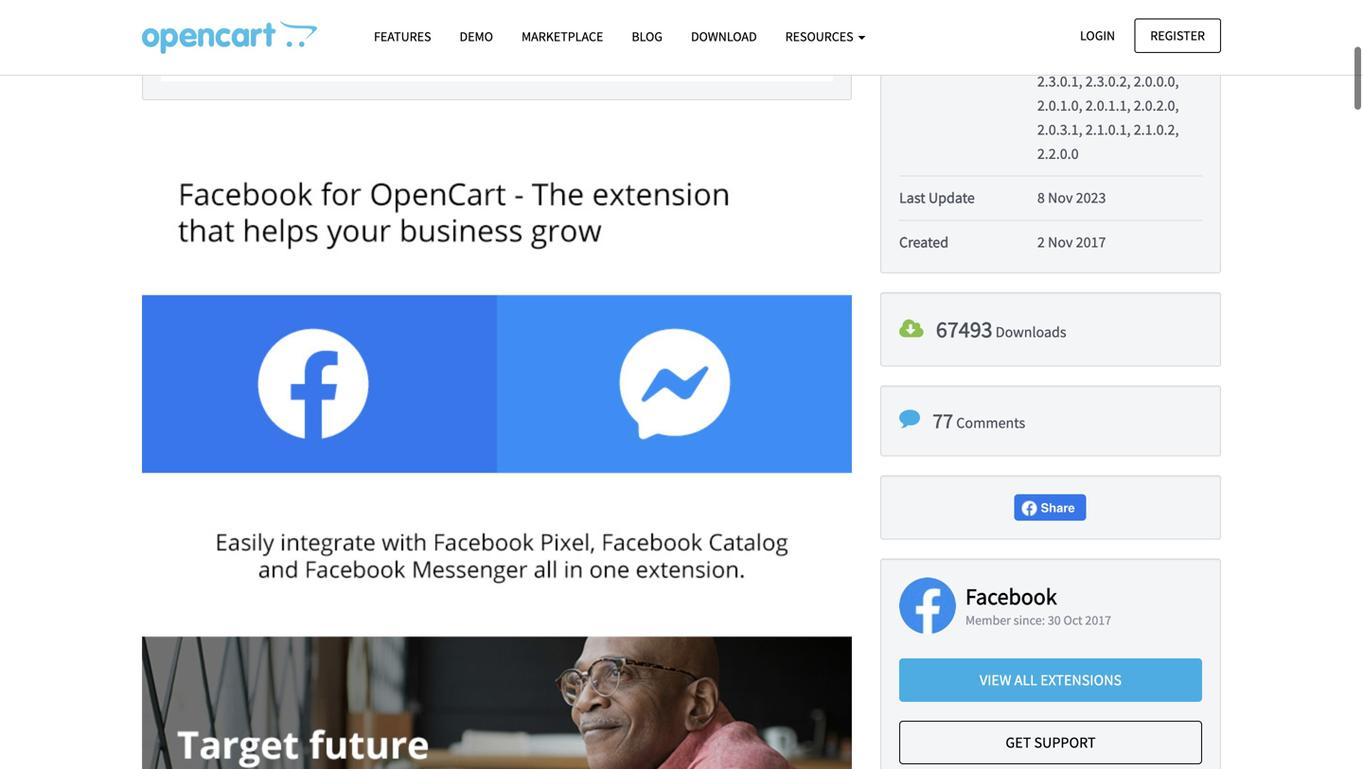 Task type: describe. For each thing, give the bounding box(es) containing it.
register
[[1150, 27, 1205, 44]]

8
[[1037, 188, 1045, 207]]

view all extensions
[[980, 670, 1122, 689]]

marketplace
[[522, 28, 603, 45]]

facebook member since: 30 oct 2017
[[966, 582, 1111, 628]]

comments
[[956, 413, 1025, 431]]

nov for 2
[[1048, 232, 1073, 251]]

last
[[899, 188, 925, 207]]

demo
[[460, 28, 493, 45]]

download link
[[677, 20, 771, 53]]

register link
[[1134, 18, 1221, 53]]

blog link
[[618, 20, 677, 53]]

cloud download image
[[899, 317, 924, 340]]

extensions
[[1040, 670, 1122, 689]]

resources
[[785, 28, 856, 45]]

features link
[[360, 20, 445, 53]]

all
[[1014, 670, 1037, 689]]

get
[[1006, 733, 1031, 752]]

download
[[691, 28, 757, 45]]

update
[[929, 188, 975, 207]]

blog
[[632, 28, 663, 45]]

support
[[1034, 733, 1096, 752]]

marketplace link
[[507, 20, 618, 53]]

view all extensions link
[[899, 658, 1202, 702]]

30
[[1048, 611, 1061, 628]]

demo link
[[445, 20, 507, 53]]

77
[[933, 407, 953, 433]]

comment image
[[899, 408, 920, 429]]



Task type: vqa. For each thing, say whether or not it's contained in the screenshot.
Marketplace link
yes



Task type: locate. For each thing, give the bounding box(es) containing it.
login
[[1080, 27, 1115, 44]]

member
[[966, 611, 1011, 628]]

downloads
[[996, 322, 1067, 341]]

nov for 8
[[1048, 188, 1073, 207]]

1 vertical spatial 2017
[[1085, 611, 1111, 628]]

get support
[[1006, 733, 1096, 752]]

2017 right oct
[[1085, 611, 1111, 628]]

0 vertical spatial nov
[[1048, 188, 1073, 207]]

nov
[[1048, 188, 1073, 207], [1048, 232, 1073, 251]]

resources link
[[771, 20, 880, 53]]

2017 down '2023'
[[1076, 232, 1106, 251]]

created
[[899, 232, 949, 251]]

1 vertical spatial nov
[[1048, 232, 1073, 251]]

nov right 8
[[1048, 188, 1073, 207]]

last update
[[899, 188, 975, 207]]

get support link
[[899, 720, 1202, 764]]

view
[[980, 670, 1011, 689]]

features
[[374, 28, 431, 45]]

2017
[[1076, 232, 1106, 251], [1085, 611, 1111, 628]]

0 vertical spatial 2017
[[1076, 232, 1106, 251]]

2
[[1037, 232, 1045, 251]]

oct
[[1064, 611, 1083, 628]]

1 nov from the top
[[1048, 188, 1073, 207]]

login link
[[1064, 18, 1131, 53]]

8 nov 2023
[[1037, 188, 1106, 207]]

opencart - facebook for opencart image
[[142, 20, 317, 54]]

2023
[[1076, 188, 1106, 207]]

77 comments
[[933, 407, 1025, 433]]

67493 downloads
[[936, 314, 1067, 343]]

nov right 2
[[1048, 232, 1073, 251]]

2 nov from the top
[[1048, 232, 1073, 251]]

67493
[[936, 314, 993, 343]]

2 nov 2017
[[1037, 232, 1106, 251]]

since:
[[1014, 611, 1045, 628]]

2017 inside facebook member since: 30 oct 2017
[[1085, 611, 1111, 628]]

facebook image
[[899, 577, 956, 634]]

facebook
[[966, 582, 1057, 610]]

facebook for opencart image
[[161, 0, 833, 80]]



